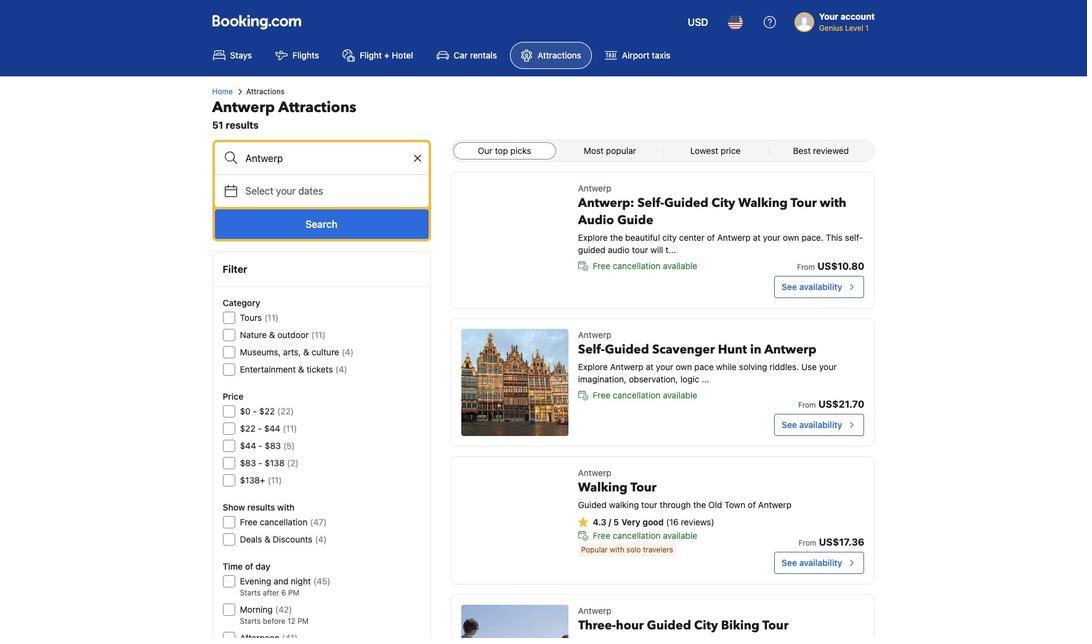 Task type: describe. For each thing, give the bounding box(es) containing it.
time of day
[[223, 561, 270, 572]]

center
[[680, 232, 705, 243]]

popular
[[606, 145, 637, 156]]

(4) for entertainment & tickets (4)
[[336, 364, 348, 375]]

free cancellation available for at
[[593, 390, 698, 401]]

day
[[256, 561, 270, 572]]

home
[[212, 87, 233, 96]]

flight
[[360, 50, 382, 60]]

1 vertical spatial $22
[[240, 423, 256, 434]]

city
[[663, 232, 677, 243]]

1 vertical spatial attractions
[[246, 87, 285, 96]]

our
[[478, 145, 493, 156]]

reviews)
[[681, 517, 715, 528]]

(22)
[[277, 406, 294, 417]]

city for biking
[[695, 618, 718, 634]]

museums,
[[240, 347, 281, 357]]

& right arts,
[[303, 347, 309, 357]]

your account menu your account genius level 1 element
[[795, 6, 880, 34]]

availability for tour
[[800, 282, 843, 292]]

- for $22
[[258, 423, 262, 434]]

tour inside antwerp antwerp: self-guided city walking tour with audio guide explore the beautiful city center of antwerp at your own pace. this self- guided audio tour will t...
[[632, 245, 649, 255]]

hotel
[[392, 50, 413, 60]]

audio
[[608, 245, 630, 255]]

airport taxis link
[[595, 42, 681, 69]]

- for $83
[[258, 458, 262, 468]]

the inside antwerp walking tour guided walking tour through the old town of antwerp
[[694, 500, 707, 510]]

cancellation down audio
[[613, 261, 661, 271]]

starts inside morning (42) starts before 12 pm
[[240, 617, 261, 626]]

...
[[702, 374, 710, 385]]

(5)
[[284, 441, 295, 451]]

category
[[223, 298, 260, 308]]

from for through
[[799, 539, 817, 548]]

popular with solo travelers
[[582, 545, 674, 555]]

free down guided
[[593, 261, 611, 271]]

antwerp three-hour guided city biking tour
[[578, 606, 789, 634]]

explore inside antwerp self-guided scavenger hunt in antwerp explore antwerp at your own pace while solving riddles. use your imagination, observation, logic ...
[[578, 362, 608, 372]]

$0
[[240, 406, 251, 417]]

outdoor
[[278, 330, 309, 340]]

dates
[[299, 186, 323, 197]]

antwerp walking tour guided walking tour through the old town of antwerp
[[578, 468, 792, 510]]

available for at
[[663, 390, 698, 401]]

top
[[495, 145, 508, 156]]

through
[[660, 500, 691, 510]]

walking inside antwerp walking tour guided walking tour through the old town of antwerp
[[578, 479, 628, 496]]

reviewed
[[814, 145, 849, 156]]

level
[[846, 23, 864, 33]]

deals
[[240, 534, 262, 545]]

price
[[721, 145, 741, 156]]

$138+
[[240, 475, 265, 486]]

biking
[[722, 618, 760, 634]]

flights link
[[265, 42, 330, 69]]

& for discounts
[[265, 534, 271, 545]]

free up deals
[[240, 517, 258, 528]]

self-
[[845, 232, 864, 243]]

$138+ (11)
[[240, 475, 282, 486]]

Where are you going? search field
[[215, 142, 429, 174]]

beautiful
[[626, 232, 660, 243]]

pm inside evening and night (45) starts after 6 pm
[[288, 589, 299, 598]]

at inside antwerp antwerp: self-guided city walking tour with audio guide explore the beautiful city center of antwerp at your own pace. this self- guided audio tour will t...
[[753, 232, 761, 243]]

(2)
[[287, 458, 299, 468]]

tour inside antwerp walking tour guided walking tour through the old town of antwerp
[[642, 500, 658, 510]]

from for tour
[[798, 263, 815, 272]]

see availability for tour
[[782, 282, 843, 292]]

explore inside antwerp antwerp: self-guided city walking tour with audio guide explore the beautiful city center of antwerp at your own pace. this self- guided audio tour will t...
[[578, 232, 608, 243]]

select your dates
[[246, 186, 323, 197]]

our top picks
[[478, 145, 532, 156]]

your up 'observation,'
[[656, 362, 674, 372]]

t...
[[666, 245, 676, 255]]

(16
[[667, 517, 679, 528]]

from for antwerp
[[799, 401, 816, 410]]

see for antwerp
[[782, 420, 798, 430]]

$0 - $22 (22)
[[240, 406, 294, 417]]

5
[[614, 517, 619, 528]]

picks
[[511, 145, 532, 156]]

morning (42) starts before 12 pm
[[240, 605, 309, 626]]

us$17.36
[[819, 537, 865, 548]]

city for walking
[[712, 195, 736, 211]]

time
[[223, 561, 243, 572]]

own inside antwerp antwerp: self-guided city walking tour with audio guide explore the beautiful city center of antwerp at your own pace. this self- guided audio tour will t...
[[783, 232, 800, 243]]

guided
[[578, 245, 606, 255]]

arts,
[[283, 347, 301, 357]]

search button
[[215, 210, 429, 239]]

(45)
[[314, 576, 331, 587]]

- for $0
[[253, 406, 257, 417]]

best
[[793, 145, 811, 156]]

+
[[384, 50, 390, 60]]

genius
[[820, 23, 844, 33]]

night
[[291, 576, 311, 587]]

very
[[622, 517, 641, 528]]

town
[[725, 500, 746, 510]]

(11) up the (5)
[[283, 423, 297, 434]]

morning
[[240, 605, 273, 615]]

(11) up "nature & outdoor (11)"
[[265, 312, 279, 323]]

walking
[[609, 500, 639, 510]]

of inside antwerp antwerp: self-guided city walking tour with audio guide explore the beautiful city center of antwerp at your own pace. this self- guided audio tour will t...
[[707, 232, 715, 243]]

0 horizontal spatial $44
[[240, 441, 256, 451]]

solving
[[739, 362, 768, 372]]

discounts
[[273, 534, 313, 545]]

hunt
[[718, 341, 748, 358]]

car rentals
[[454, 50, 497, 60]]

of inside antwerp walking tour guided walking tour through the old town of antwerp
[[748, 500, 756, 510]]

1 vertical spatial $83
[[240, 458, 256, 468]]

guide
[[618, 212, 654, 229]]

account
[[841, 11, 875, 22]]

0 vertical spatial $44
[[264, 423, 281, 434]]

(42)
[[275, 605, 292, 615]]

2 vertical spatial of
[[245, 561, 253, 572]]

home link
[[212, 86, 233, 97]]

4.3
[[593, 517, 607, 528]]

attractions inside antwerp attractions 51 results
[[278, 97, 357, 118]]

tours
[[240, 312, 262, 323]]

own inside antwerp self-guided scavenger hunt in antwerp explore antwerp at your own pace while solving riddles. use your imagination, observation, logic ...
[[676, 362, 693, 372]]

culture
[[312, 347, 339, 357]]

after
[[263, 589, 279, 598]]

(11) down $138
[[268, 475, 282, 486]]

self- inside antwerp self-guided scavenger hunt in antwerp explore antwerp at your own pace while solving riddles. use your imagination, observation, logic ...
[[578, 341, 605, 358]]

1 horizontal spatial $22
[[259, 406, 275, 417]]

tour inside antwerp walking tour guided walking tour through the old town of antwerp
[[631, 479, 657, 496]]

cancellation down 'observation,'
[[613, 390, 661, 401]]

while
[[717, 362, 737, 372]]

this
[[826, 232, 843, 243]]

1 vertical spatial results
[[247, 502, 275, 513]]

see for through
[[782, 558, 798, 568]]

three-
[[578, 618, 616, 634]]

- for $44
[[259, 441, 263, 451]]

availability for through
[[800, 558, 843, 568]]

1 horizontal spatial $83
[[265, 441, 281, 451]]

flight + hotel
[[360, 50, 413, 60]]

see availability for through
[[782, 558, 843, 568]]

antwerp antwerp: self-guided city walking tour with audio guide explore the beautiful city center of antwerp at your own pace. this self- guided audio tour will t...
[[578, 183, 864, 255]]

antwerp:
[[578, 195, 635, 211]]



Task type: locate. For each thing, give the bounding box(es) containing it.
antwerp inside antwerp three-hour guided city biking tour
[[578, 606, 612, 616]]

1 horizontal spatial walking
[[739, 195, 788, 211]]

guided up 4.3
[[578, 500, 607, 510]]

1 horizontal spatial self-
[[638, 195, 665, 211]]

walking down price
[[739, 195, 788, 211]]

see availability
[[782, 282, 843, 292], [782, 420, 843, 430], [782, 558, 843, 568]]

0 vertical spatial free cancellation available
[[593, 261, 698, 271]]

city inside antwerp antwerp: self-guided city walking tour with audio guide explore the beautiful city center of antwerp at your own pace. this self- guided audio tour will t...
[[712, 195, 736, 211]]

2 see availability from the top
[[782, 420, 843, 430]]

pm inside morning (42) starts before 12 pm
[[298, 617, 309, 626]]

1 vertical spatial starts
[[240, 617, 261, 626]]

guided right hour
[[647, 618, 692, 634]]

2 horizontal spatial tour
[[791, 195, 817, 211]]

2 vertical spatial from
[[799, 539, 817, 548]]

0 horizontal spatial $22
[[240, 423, 256, 434]]

0 vertical spatial from
[[798, 263, 815, 272]]

own
[[783, 232, 800, 243], [676, 362, 693, 372]]

tour for walking
[[791, 195, 817, 211]]

available down t...
[[663, 261, 698, 271]]

price
[[223, 391, 244, 402]]

use
[[802, 362, 817, 372]]

logic
[[681, 374, 700, 385]]

free down imagination,
[[593, 390, 611, 401]]

3 available from the top
[[663, 531, 698, 541]]

from down pace. at right
[[798, 263, 815, 272]]

results right '51'
[[226, 120, 259, 131]]

see for tour
[[782, 282, 798, 292]]

availability down from us$17.36
[[800, 558, 843, 568]]

guided inside antwerp antwerp: self-guided city walking tour with audio guide explore the beautiful city center of antwerp at your own pace. this self- guided audio tour will t...
[[665, 195, 709, 211]]

2 vertical spatial available
[[663, 531, 698, 541]]

flights
[[293, 50, 319, 60]]

tour up pace. at right
[[791, 195, 817, 211]]

1 vertical spatial tour
[[642, 500, 658, 510]]

starts inside evening and night (45) starts after 6 pm
[[240, 589, 261, 598]]

from inside from us$21.70
[[799, 401, 816, 410]]

cancellation up deals & discounts (4)
[[260, 517, 308, 528]]

solo
[[627, 545, 641, 555]]

see availability down "from us$10.80"
[[782, 282, 843, 292]]

1 vertical spatial (4)
[[336, 364, 348, 375]]

1 vertical spatial available
[[663, 390, 698, 401]]

1 available from the top
[[663, 261, 698, 271]]

0 horizontal spatial own
[[676, 362, 693, 372]]

0 horizontal spatial $83
[[240, 458, 256, 468]]

antwerp
[[212, 97, 275, 118], [578, 183, 612, 194], [718, 232, 751, 243], [578, 330, 612, 340], [765, 341, 817, 358], [610, 362, 644, 372], [578, 468, 612, 478], [759, 500, 792, 510], [578, 606, 612, 616]]

0 vertical spatial own
[[783, 232, 800, 243]]

1 vertical spatial tour
[[631, 479, 657, 496]]

$138
[[265, 458, 285, 468]]

explore up guided
[[578, 232, 608, 243]]

0 vertical spatial see
[[782, 282, 798, 292]]

guided up imagination,
[[605, 341, 650, 358]]

at up 'observation,'
[[646, 362, 654, 372]]

1 vertical spatial see availability
[[782, 420, 843, 430]]

antwerp inside antwerp attractions 51 results
[[212, 97, 275, 118]]

of right town
[[748, 500, 756, 510]]

-
[[253, 406, 257, 417], [258, 423, 262, 434], [259, 441, 263, 451], [258, 458, 262, 468]]

at left pace. at right
[[753, 232, 761, 243]]

free down 4.3
[[593, 531, 611, 541]]

2 vertical spatial see availability
[[782, 558, 843, 568]]

see
[[782, 282, 798, 292], [782, 420, 798, 430], [782, 558, 798, 568]]

0 horizontal spatial of
[[245, 561, 253, 572]]

tour down beautiful
[[632, 245, 649, 255]]

attractions
[[538, 50, 582, 60], [246, 87, 285, 96], [278, 97, 357, 118]]

tour up good
[[642, 500, 658, 510]]

show
[[223, 502, 245, 513]]

results up free cancellation (47)
[[247, 502, 275, 513]]

city down price
[[712, 195, 736, 211]]

(11)
[[265, 312, 279, 323], [311, 330, 326, 340], [283, 423, 297, 434], [268, 475, 282, 486]]

2 explore from the top
[[578, 362, 608, 372]]

walking inside antwerp antwerp: self-guided city walking tour with audio guide explore the beautiful city center of antwerp at your own pace. this self- guided audio tour will t...
[[739, 195, 788, 211]]

with up this
[[820, 195, 847, 211]]

city
[[712, 195, 736, 211], [695, 618, 718, 634]]

$44 up $44 - $83 (5)
[[264, 423, 281, 434]]

good
[[643, 517, 664, 528]]

(4)
[[342, 347, 354, 357], [336, 364, 348, 375], [315, 534, 327, 545]]

2 vertical spatial free cancellation available
[[593, 531, 698, 541]]

3 free cancellation available from the top
[[593, 531, 698, 541]]

airport taxis
[[622, 50, 671, 60]]

- left $138
[[258, 458, 262, 468]]

flight + hotel link
[[332, 42, 424, 69]]

1 vertical spatial with
[[277, 502, 295, 513]]

available down logic
[[663, 390, 698, 401]]

0 vertical spatial city
[[712, 195, 736, 211]]

with up free cancellation (47)
[[277, 502, 295, 513]]

free cancellation available down good
[[593, 531, 698, 541]]

(4) right tickets
[[336, 364, 348, 375]]

available for guide
[[663, 261, 698, 271]]

2 starts from the top
[[240, 617, 261, 626]]

2 available from the top
[[663, 390, 698, 401]]

entertainment
[[240, 364, 296, 375]]

your left dates
[[276, 186, 296, 197]]

tickets
[[307, 364, 333, 375]]

1 horizontal spatial the
[[694, 500, 707, 510]]

2 vertical spatial see
[[782, 558, 798, 568]]

0 vertical spatial availability
[[800, 282, 843, 292]]

$83 up $138+
[[240, 458, 256, 468]]

- down $22 - $44 (11)
[[259, 441, 263, 451]]

lowest price
[[691, 145, 741, 156]]

2 horizontal spatial of
[[748, 500, 756, 510]]

0 vertical spatial $22
[[259, 406, 275, 417]]

audio
[[578, 212, 615, 229]]

three-hour guided city biking tour image
[[461, 605, 569, 639]]

pm right 6
[[288, 589, 299, 598]]

best reviewed
[[793, 145, 849, 156]]

1 vertical spatial the
[[694, 500, 707, 510]]

availability down from us$21.70
[[800, 420, 843, 430]]

(47)
[[310, 517, 327, 528]]

from left us$21.70
[[799, 401, 816, 410]]

(4) down (47)
[[315, 534, 327, 545]]

see availability down from us$17.36
[[782, 558, 843, 568]]

0 vertical spatial self-
[[638, 195, 665, 211]]

select
[[246, 186, 274, 197]]

0 vertical spatial (4)
[[342, 347, 354, 357]]

(4) for deals & discounts (4)
[[315, 534, 327, 545]]

2 see from the top
[[782, 420, 798, 430]]

before
[[263, 617, 286, 626]]

6
[[281, 589, 286, 598]]

most popular
[[584, 145, 637, 156]]

$44 - $83 (5)
[[240, 441, 295, 451]]

evening
[[240, 576, 271, 587]]

- right $0
[[253, 406, 257, 417]]

1 starts from the top
[[240, 589, 261, 598]]

self- inside antwerp antwerp: self-guided city walking tour with audio guide explore the beautiful city center of antwerp at your own pace. this self- guided audio tour will t...
[[638, 195, 665, 211]]

taxis
[[652, 50, 671, 60]]

pace.
[[802, 232, 824, 243]]

& right nature
[[269, 330, 275, 340]]

the left old
[[694, 500, 707, 510]]

pace
[[695, 362, 714, 372]]

1 vertical spatial $44
[[240, 441, 256, 451]]

observation,
[[629, 374, 679, 385]]

& for tickets
[[298, 364, 304, 375]]

1 vertical spatial own
[[676, 362, 693, 372]]

0 vertical spatial tour
[[791, 195, 817, 211]]

3 see availability from the top
[[782, 558, 843, 568]]

at inside antwerp self-guided scavenger hunt in antwerp explore antwerp at your own pace while solving riddles. use your imagination, observation, logic ...
[[646, 362, 654, 372]]

tour inside antwerp three-hour guided city biking tour
[[763, 618, 789, 634]]

will
[[651, 245, 664, 255]]

1 horizontal spatial own
[[783, 232, 800, 243]]

& right deals
[[265, 534, 271, 545]]

free cancellation available for guide
[[593, 261, 698, 271]]

0 vertical spatial $83
[[265, 441, 281, 451]]

guided for tour
[[578, 500, 607, 510]]

0 horizontal spatial with
[[277, 502, 295, 513]]

your left pace. at right
[[764, 232, 781, 243]]

1 vertical spatial availability
[[800, 420, 843, 430]]

own left pace. at right
[[783, 232, 800, 243]]

2 free cancellation available from the top
[[593, 390, 698, 401]]

1 horizontal spatial at
[[753, 232, 761, 243]]

with inside antwerp antwerp: self-guided city walking tour with audio guide explore the beautiful city center of antwerp at your own pace. this self- guided audio tour will t...
[[820, 195, 847, 211]]

tour up walking
[[631, 479, 657, 496]]

starts down evening
[[240, 589, 261, 598]]

tour inside antwerp antwerp: self-guided city walking tour with audio guide explore the beautiful city center of antwerp at your own pace. this self- guided audio tour will t...
[[791, 195, 817, 211]]

2 availability from the top
[[800, 420, 843, 430]]

1 horizontal spatial tour
[[763, 618, 789, 634]]

0 vertical spatial available
[[663, 261, 698, 271]]

pm right 12
[[298, 617, 309, 626]]

from
[[798, 263, 815, 272], [799, 401, 816, 410], [799, 539, 817, 548]]

3 availability from the top
[[800, 558, 843, 568]]

booking.com image
[[212, 15, 301, 30]]

1 vertical spatial free cancellation available
[[593, 390, 698, 401]]

0 vertical spatial explore
[[578, 232, 608, 243]]

from left us$17.36
[[799, 539, 817, 548]]

$22 - $44 (11)
[[240, 423, 297, 434]]

1 horizontal spatial $44
[[264, 423, 281, 434]]

show results with
[[223, 502, 295, 513]]

$83 left the (5)
[[265, 441, 281, 451]]

1 vertical spatial pm
[[298, 617, 309, 626]]

guided inside antwerp self-guided scavenger hunt in antwerp explore antwerp at your own pace while solving riddles. use your imagination, observation, logic ...
[[605, 341, 650, 358]]

$83 - $138 (2)
[[240, 458, 299, 468]]

availability for antwerp
[[800, 420, 843, 430]]

$22 down $0
[[240, 423, 256, 434]]

tour right biking at the right
[[763, 618, 789, 634]]

attractions link
[[510, 42, 592, 69]]

2 vertical spatial with
[[610, 545, 625, 555]]

and
[[274, 576, 289, 587]]

results inside antwerp attractions 51 results
[[226, 120, 259, 131]]

old
[[709, 500, 723, 510]]

0 vertical spatial tour
[[632, 245, 649, 255]]

(4) right the culture
[[342, 347, 354, 357]]

imagination,
[[578, 374, 627, 385]]

your right "use"
[[820, 362, 837, 372]]

0 horizontal spatial tour
[[631, 479, 657, 496]]

1 vertical spatial from
[[799, 401, 816, 410]]

1 availability from the top
[[800, 282, 843, 292]]

the up audio
[[610, 232, 623, 243]]

1 horizontal spatial with
[[610, 545, 625, 555]]

scavenger
[[653, 341, 715, 358]]

self- up guide
[[638, 195, 665, 211]]

0 vertical spatial pm
[[288, 589, 299, 598]]

usd button
[[681, 7, 716, 37]]

self-
[[638, 195, 665, 211], [578, 341, 605, 358]]

1 vertical spatial explore
[[578, 362, 608, 372]]

self-guided scavenger hunt in antwerp image
[[461, 329, 569, 436]]

0 vertical spatial the
[[610, 232, 623, 243]]

2 vertical spatial attractions
[[278, 97, 357, 118]]

1 explore from the top
[[578, 232, 608, 243]]

0 vertical spatial walking
[[739, 195, 788, 211]]

of right the 'center'
[[707, 232, 715, 243]]

0 vertical spatial attractions
[[538, 50, 582, 60]]

available down (16 in the bottom of the page
[[663, 531, 698, 541]]

1 see availability from the top
[[782, 282, 843, 292]]

(11) up the culture
[[311, 330, 326, 340]]

free cancellation available down 'observation,'
[[593, 390, 698, 401]]

2 vertical spatial tour
[[763, 618, 789, 634]]

- down $0 - $22 (22)
[[258, 423, 262, 434]]

1 see from the top
[[782, 282, 798, 292]]

free cancellation available down will on the right
[[593, 261, 698, 271]]

of left day
[[245, 561, 253, 572]]

0 vertical spatial starts
[[240, 589, 261, 598]]

tour
[[791, 195, 817, 211], [631, 479, 657, 496], [763, 618, 789, 634]]

museums, arts, & culture (4)
[[240, 347, 354, 357]]

/
[[609, 517, 612, 528]]

$22 up $22 - $44 (11)
[[259, 406, 275, 417]]

self- up imagination,
[[578, 341, 605, 358]]

free cancellation available
[[593, 261, 698, 271], [593, 390, 698, 401], [593, 531, 698, 541]]

explore up imagination,
[[578, 362, 608, 372]]

cancellation up the solo
[[613, 531, 661, 541]]

walking up walking
[[578, 479, 628, 496]]

city inside antwerp three-hour guided city biking tour
[[695, 618, 718, 634]]

car rentals link
[[426, 42, 508, 69]]

0 vertical spatial with
[[820, 195, 847, 211]]

0 horizontal spatial self-
[[578, 341, 605, 358]]

1 vertical spatial walking
[[578, 479, 628, 496]]

guided for hour
[[647, 618, 692, 634]]

& for outdoor
[[269, 330, 275, 340]]

& down museums, arts, & culture (4)
[[298, 364, 304, 375]]

rentals
[[470, 50, 497, 60]]

$44
[[264, 423, 281, 434], [240, 441, 256, 451]]

see availability down from us$21.70
[[782, 420, 843, 430]]

from us$10.80
[[798, 261, 865, 272]]

see availability for antwerp
[[782, 420, 843, 430]]

availability down "from us$10.80"
[[800, 282, 843, 292]]

2 vertical spatial availability
[[800, 558, 843, 568]]

guided inside antwerp walking tour guided walking tour through the old town of antwerp
[[578, 500, 607, 510]]

lowest
[[691, 145, 719, 156]]

0 horizontal spatial at
[[646, 362, 654, 372]]

0 horizontal spatial walking
[[578, 479, 628, 496]]

1 free cancellation available from the top
[[593, 261, 698, 271]]

nature & outdoor (11)
[[240, 330, 326, 340]]

2 horizontal spatial with
[[820, 195, 847, 211]]

free cancellation (47)
[[240, 517, 327, 528]]

explore
[[578, 232, 608, 243], [578, 362, 608, 372]]

from inside "from us$10.80"
[[798, 263, 815, 272]]

starts down morning
[[240, 617, 261, 626]]

with left the solo
[[610, 545, 625, 555]]

your account genius level 1
[[820, 11, 875, 33]]

guided for self-
[[665, 195, 709, 211]]

antwerp self-guided scavenger hunt in antwerp explore antwerp at your own pace while solving riddles. use your imagination, observation, logic ...
[[578, 330, 837, 385]]

search
[[306, 219, 338, 230]]

1 vertical spatial see
[[782, 420, 798, 430]]

3 see from the top
[[782, 558, 798, 568]]

us$10.80
[[818, 261, 865, 272]]

your inside antwerp antwerp: self-guided city walking tour with audio guide explore the beautiful city center of antwerp at your own pace. this self- guided audio tour will t...
[[764, 232, 781, 243]]

city left biking at the right
[[695, 618, 718, 634]]

travelers
[[643, 545, 674, 555]]

guided inside antwerp three-hour guided city biking tour
[[647, 618, 692, 634]]

own up logic
[[676, 362, 693, 372]]

tours (11)
[[240, 312, 279, 323]]

1 vertical spatial city
[[695, 618, 718, 634]]

us$21.70
[[819, 399, 865, 410]]

from inside from us$17.36
[[799, 539, 817, 548]]

1 vertical spatial self-
[[578, 341, 605, 358]]

$44 down $22 - $44 (11)
[[240, 441, 256, 451]]

0 horizontal spatial the
[[610, 232, 623, 243]]

tour for biking
[[763, 618, 789, 634]]

starts
[[240, 589, 261, 598], [240, 617, 261, 626]]

2 vertical spatial (4)
[[315, 534, 327, 545]]

stays link
[[202, 42, 263, 69]]

1 vertical spatial of
[[748, 500, 756, 510]]

0 vertical spatial at
[[753, 232, 761, 243]]

guided up the 'center'
[[665, 195, 709, 211]]

deals & discounts (4)
[[240, 534, 327, 545]]

0 vertical spatial see availability
[[782, 282, 843, 292]]

0 vertical spatial results
[[226, 120, 259, 131]]

1 vertical spatial at
[[646, 362, 654, 372]]

0 vertical spatial of
[[707, 232, 715, 243]]

the inside antwerp antwerp: self-guided city walking tour with audio guide explore the beautiful city center of antwerp at your own pace. this self- guided audio tour will t...
[[610, 232, 623, 243]]

1 horizontal spatial of
[[707, 232, 715, 243]]



Task type: vqa. For each thing, say whether or not it's contained in the screenshot.
Cana
no



